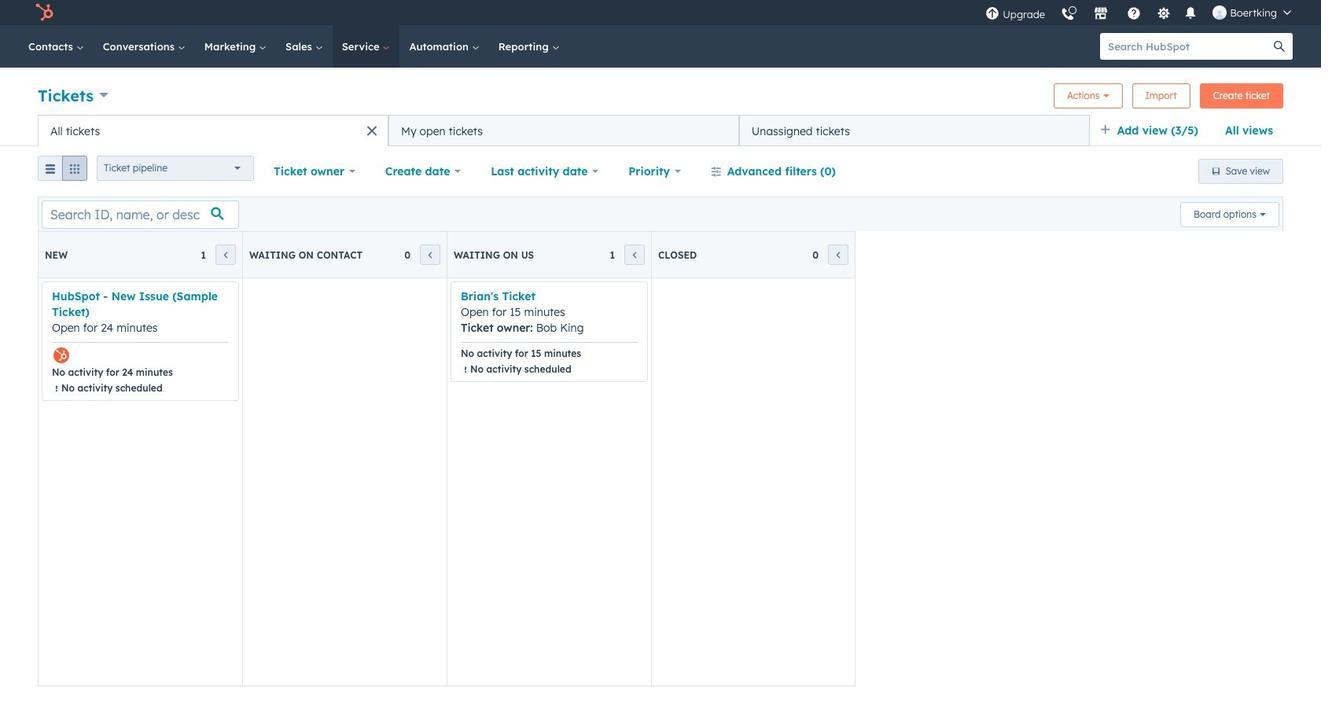 Task type: locate. For each thing, give the bounding box(es) containing it.
menu
[[978, 0, 1302, 25]]

Search HubSpot search field
[[1100, 33, 1266, 60]]

banner
[[38, 79, 1284, 115]]

Search ID, name, or description search field
[[42, 200, 239, 228]]

group
[[38, 156, 87, 187]]



Task type: vqa. For each thing, say whether or not it's contained in the screenshot.
Marketplaces image
yes



Task type: describe. For each thing, give the bounding box(es) containing it.
marketplaces image
[[1094, 7, 1108, 21]]

bob king image
[[1213, 6, 1227, 20]]



